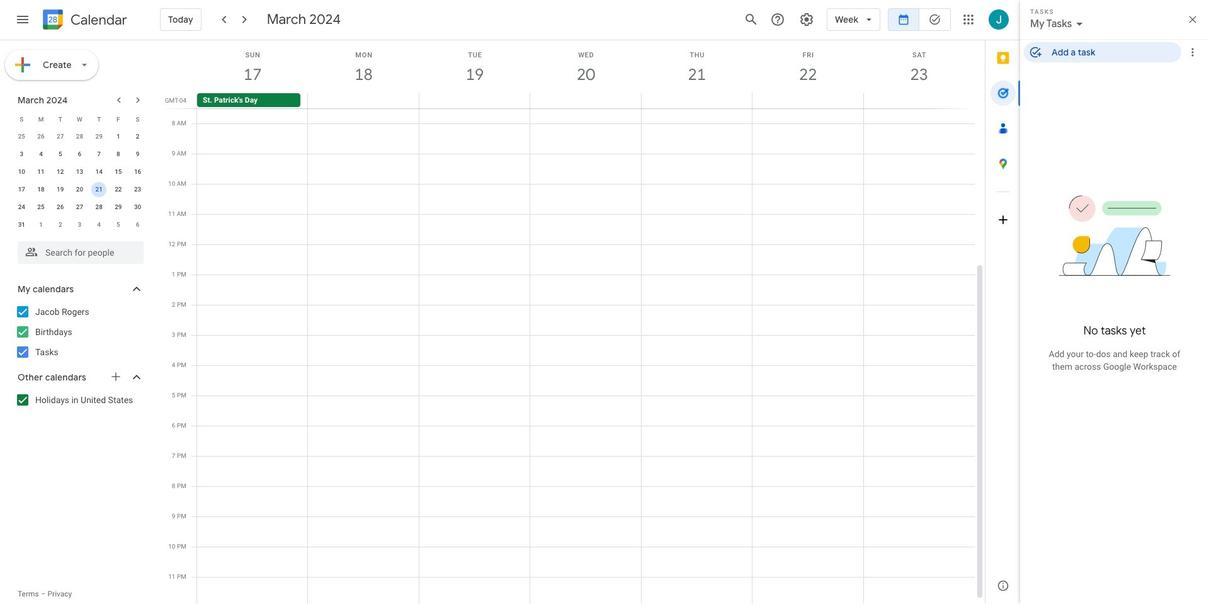 Task type: describe. For each thing, give the bounding box(es) containing it.
18 element
[[33, 182, 49, 197]]

2 element
[[130, 129, 145, 144]]

march 2024 grid
[[12, 110, 147, 234]]

14 element
[[91, 164, 107, 180]]

saturday, march 23 element
[[864, 40, 975, 93]]

10 element
[[14, 164, 29, 180]]

february 27 element
[[53, 129, 68, 144]]

side panel section
[[986, 40, 1021, 604]]

april 3 element
[[72, 217, 87, 233]]

4 element
[[33, 147, 49, 162]]

26 element
[[53, 200, 68, 215]]

24 element
[[14, 200, 29, 215]]

27 element
[[72, 200, 87, 215]]

15 element
[[111, 164, 126, 180]]

tab list inside side panel section
[[986, 40, 1021, 568]]

cell inside march 2024 grid
[[89, 181, 109, 198]]

8 element
[[111, 147, 126, 162]]

april 1 element
[[33, 217, 49, 233]]

11 element
[[33, 164, 49, 180]]

february 29 element
[[91, 129, 107, 144]]

16 element
[[130, 164, 145, 180]]

21 element
[[91, 182, 107, 197]]

my calendars list
[[3, 302, 156, 362]]

31 element
[[14, 217, 29, 233]]

calendar element
[[40, 7, 127, 35]]

17 element
[[14, 182, 29, 197]]

monday, march 18 element
[[308, 40, 420, 93]]

thursday, march 21 element
[[642, 40, 753, 93]]

30 element
[[130, 200, 145, 215]]

tuesday, march 19 element
[[420, 40, 531, 93]]



Task type: locate. For each thing, give the bounding box(es) containing it.
april 4 element
[[91, 217, 107, 233]]

5 element
[[53, 147, 68, 162]]

3 element
[[14, 147, 29, 162]]

february 28 element
[[72, 129, 87, 144]]

1 element
[[111, 129, 126, 144]]

april 6 element
[[130, 217, 145, 233]]

9 element
[[130, 147, 145, 162]]

13 element
[[72, 164, 87, 180]]

cell
[[308, 93, 419, 108], [419, 93, 530, 108], [530, 93, 642, 108], [642, 93, 753, 108], [753, 93, 864, 108], [864, 93, 975, 108], [89, 181, 109, 198]]

wednesday, march 20 element
[[531, 40, 642, 93]]

april 5 element
[[111, 217, 126, 233]]

heading
[[68, 12, 127, 27]]

february 25 element
[[14, 129, 29, 144]]

add other calendars image
[[110, 371, 122, 383]]

6 element
[[72, 147, 87, 162]]

grid
[[161, 40, 986, 604]]

20 element
[[72, 182, 87, 197]]

12 element
[[53, 164, 68, 180]]

april 2 element
[[53, 217, 68, 233]]

tab list
[[986, 40, 1021, 568]]

19 element
[[53, 182, 68, 197]]

7 element
[[91, 147, 107, 162]]

main drawer image
[[15, 12, 30, 27]]

28 element
[[91, 200, 107, 215]]

friday, march 22 element
[[753, 40, 864, 93]]

sunday, march 17 element
[[197, 40, 308, 93]]

None search field
[[0, 236, 156, 264]]

29 element
[[111, 200, 126, 215]]

23 element
[[130, 182, 145, 197]]

Search for people text field
[[25, 241, 136, 264]]

heading inside calendar element
[[68, 12, 127, 27]]

25 element
[[33, 200, 49, 215]]

row group
[[12, 128, 147, 234]]

row
[[192, 93, 986, 108], [12, 110, 147, 128], [12, 128, 147, 146], [12, 146, 147, 163], [12, 163, 147, 181], [12, 181, 147, 198], [12, 198, 147, 216], [12, 216, 147, 234]]

settings menu image
[[800, 12, 815, 27]]

22 element
[[111, 182, 126, 197]]

february 26 element
[[33, 129, 49, 144]]



Task type: vqa. For each thing, say whether or not it's contained in the screenshot.
"17" Element
yes



